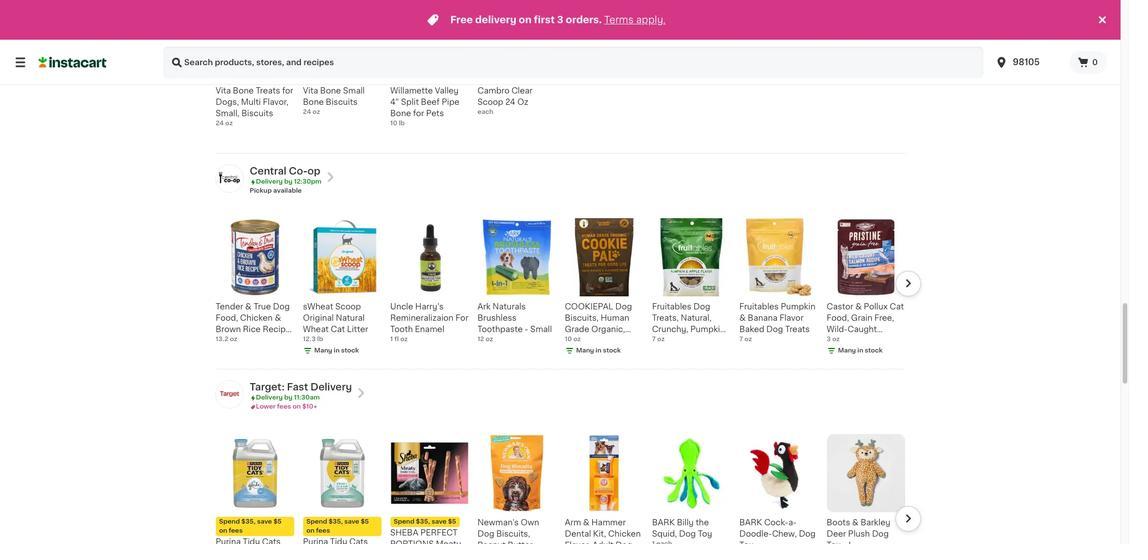 Task type: locate. For each thing, give the bounding box(es) containing it.
spend $35, save $5 on fees for second spend $35, save $5 on fees link from the right
[[219, 519, 282, 534]]

for down split
[[413, 110, 424, 117]]

2 $5 from the left
[[361, 519, 369, 525]]

1 item carousel region from the top
[[200, 0, 921, 149]]

spend inside spend $35, save $5 sheba perfect portions meat
[[394, 519, 415, 525]]

biscuits, inside cookiepal dog biscuits, human grade organic, sweet potato & flaxseed recipe
[[565, 314, 599, 322]]

0 vertical spatial recipe,
[[263, 326, 293, 334]]

24 inside 'vita bone treats for dogs, multi flavor, small, biscuits 24 oz'
[[216, 120, 224, 127]]

many in stock for swheat scoop original natural wheat cat litter
[[314, 348, 359, 354]]

dog inside fruitables pumpkin & banana flavor baked dog treats 7 oz
[[767, 326, 784, 334]]

1 save from the left
[[257, 519, 272, 525]]

cat
[[890, 303, 905, 311], [331, 326, 345, 334]]

flavor, inside arm & hammer dental kit, chicken flavor, adult dog
[[565, 542, 591, 544]]

delivery
[[256, 179, 283, 185], [311, 383, 352, 392], [256, 395, 283, 401]]

3 $5 from the left
[[448, 519, 456, 525]]

1 vertical spatial adult
[[593, 542, 614, 544]]

13.2 oz
[[216, 336, 237, 343]]

for left 'vita bone small bone biscuits 24 oz'
[[282, 87, 293, 95]]

dog up the human
[[616, 303, 632, 311]]

0 horizontal spatial $5
[[274, 519, 282, 525]]

small inside ark naturals brushless toothpaste - small 12 oz
[[531, 326, 552, 334]]

1 spend $35, save $5 on fees link from the left
[[216, 435, 294, 544]]

24 right 'vita bone treats for dogs, multi flavor, small, biscuits 24 oz'
[[303, 109, 311, 115]]

3 stock from the left
[[865, 348, 883, 354]]

1 vertical spatial -
[[844, 542, 847, 544]]

- right toothpaste
[[525, 326, 529, 334]]

flavor, for dental
[[565, 542, 591, 544]]

vita bone small bone biscuits 24 oz
[[303, 87, 365, 115]]

uncle
[[390, 303, 413, 311]]

gravy,
[[870, 348, 896, 356]]

flavor inside fruitables pumpkin & banana flavor baked dog treats 7 oz
[[780, 314, 804, 322]]

by
[[284, 179, 293, 185], [284, 395, 293, 401]]

biscuits, down newman's
[[497, 530, 530, 538]]

1 horizontal spatial -
[[844, 542, 847, 544]]

1 food, from the left
[[216, 314, 238, 322]]

salmon
[[827, 337, 857, 345]]

many in stock down salmon
[[838, 348, 883, 354]]

fruitables up treats, at bottom right
[[652, 303, 692, 311]]

0 vertical spatial item carousel region
[[200, 0, 921, 149]]

3 many in stock from the left
[[838, 348, 883, 354]]

1 vita from the left
[[216, 87, 231, 95]]

$5 for first spend $35, save $5 on fees link from the right
[[361, 519, 369, 525]]

target: fast delivery image
[[216, 381, 243, 408]]

1 fruitables from the left
[[652, 303, 692, 311]]

barkley
[[861, 519, 891, 527]]

adult down morsels
[[827, 360, 848, 368]]

boots
[[827, 519, 851, 527]]

2 horizontal spatial spend
[[394, 519, 415, 525]]

delivery for central co-op
[[256, 179, 283, 185]]

1 vertical spatial pumpkin
[[691, 326, 725, 334]]

0 vertical spatial treats
[[256, 87, 280, 95]]

recipe, up gravy,
[[859, 337, 889, 345]]

fruitables inside fruitables pumpkin & banana flavor baked dog treats 7 oz
[[740, 303, 779, 311]]

small
[[343, 87, 365, 95], [531, 326, 552, 334]]

0 horizontal spatial toy
[[698, 530, 713, 538]]

flavor down natural,
[[686, 337, 710, 345]]

1 horizontal spatial spend $35, save $5 on fees
[[307, 519, 369, 534]]

3 inside limited time offer region
[[557, 15, 564, 24]]

vita inside 'vita bone small bone biscuits 24 oz'
[[303, 87, 318, 95]]

true
[[254, 303, 271, 311]]

in for castor & pollux cat food, grain free, wild-caught salmon recipe, morsels in gravy, adult
[[858, 348, 864, 354]]

0 horizontal spatial 3
[[557, 15, 564, 24]]

boots & barkley deer plush dog toy - l link
[[827, 435, 905, 544]]

2 horizontal spatial save
[[432, 519, 447, 525]]

dog right chew,
[[799, 530, 816, 538]]

flavor right banana
[[780, 314, 804, 322]]

in down potato
[[596, 348, 602, 354]]

1 vertical spatial delivery
[[311, 383, 352, 392]]

spend for second spend $35, save $5 on fees link from the right
[[219, 519, 240, 525]]

1 horizontal spatial stock
[[603, 348, 621, 354]]

3 spend from the left
[[394, 519, 415, 525]]

limited time offer region
[[0, 0, 1096, 40]]

dog inside newman's own dog biscuits, peanut butt
[[478, 530, 495, 538]]

0 horizontal spatial many
[[314, 348, 332, 354]]

delivery up 11:30am
[[311, 383, 352, 392]]

dog right true
[[273, 303, 290, 311]]

&
[[245, 303, 252, 311], [856, 303, 862, 311], [275, 314, 281, 322], [740, 314, 746, 322], [620, 337, 627, 345], [652, 337, 659, 345], [583, 519, 590, 527], [853, 519, 859, 527]]

dog down billy
[[679, 530, 696, 538]]

by up the available
[[284, 179, 293, 185]]

0 horizontal spatial many in stock
[[314, 348, 359, 354]]

-
[[525, 326, 529, 334], [844, 542, 847, 544]]

available
[[273, 188, 302, 194]]

treats inside 'vita bone treats for dogs, multi flavor, small, biscuits 24 oz'
[[256, 87, 280, 95]]

wheat
[[303, 326, 329, 334]]

1 horizontal spatial food,
[[827, 314, 850, 322]]

dog down "hammer"
[[616, 542, 633, 544]]

pipe
[[442, 98, 460, 106]]

0 horizontal spatial biscuits,
[[497, 530, 530, 538]]

1 many in stock from the left
[[314, 348, 359, 354]]

1 vertical spatial small
[[531, 326, 552, 334]]

in left gravy,
[[861, 348, 868, 356]]

baked
[[740, 326, 765, 334]]

fees
[[277, 404, 291, 410], [229, 528, 243, 534], [316, 528, 330, 534]]

spend
[[219, 519, 240, 525], [307, 519, 327, 525], [394, 519, 415, 525]]

3 $35, from the left
[[416, 519, 430, 525]]

stock down litter
[[341, 348, 359, 354]]

0 vertical spatial for
[[282, 87, 293, 95]]

recipe, inside tender & true dog food, chicken & brown rice recipe, pate
[[263, 326, 293, 334]]

recipe,
[[263, 326, 293, 334], [859, 337, 889, 345]]

pumpkin
[[781, 303, 816, 311], [691, 326, 725, 334]]

cookiepal
[[565, 303, 614, 311]]

98105 button
[[989, 47, 1070, 78], [995, 47, 1063, 78]]

7 down 'baked'
[[740, 336, 743, 343]]

food, up wild-
[[827, 314, 850, 322]]

chicken up rice
[[240, 314, 273, 322]]

bark
[[652, 519, 675, 527], [740, 519, 763, 527]]

biscuits, up grade
[[565, 314, 599, 322]]

lb inside swheat scoop original natural wheat cat litter 12.3 lb
[[317, 336, 323, 343]]

newman's own dog biscuits, peanut butt
[[478, 519, 539, 544]]

1 spend $35, save $5 on fees from the left
[[219, 519, 282, 534]]

sheba
[[390, 529, 419, 537]]

0 horizontal spatial save
[[257, 519, 272, 525]]

0 vertical spatial pumpkin
[[781, 303, 816, 311]]

bark up doodle-
[[740, 519, 763, 527]]

chicken inside arm & hammer dental kit, chicken flavor, adult dog
[[609, 530, 641, 538]]

toy down deer
[[827, 542, 842, 544]]

chicken down "hammer"
[[609, 530, 641, 538]]

1 horizontal spatial 7
[[740, 336, 743, 343]]

0 horizontal spatial -
[[525, 326, 529, 334]]

2 horizontal spatial many in stock
[[838, 348, 883, 354]]

0 horizontal spatial bark
[[652, 519, 675, 527]]

2 fruitables from the left
[[740, 303, 779, 311]]

1 vertical spatial chicken
[[609, 530, 641, 538]]

3 many from the left
[[838, 348, 856, 354]]

0 horizontal spatial treats
[[256, 87, 280, 95]]

biscuits
[[326, 98, 358, 106], [242, 110, 273, 117]]

many for swheat scoop original natural wheat cat litter
[[314, 348, 332, 354]]

0 horizontal spatial stock
[[341, 348, 359, 354]]

$5 for second spend $35, save $5 on fees link from the right
[[274, 519, 282, 525]]

10 inside willamette valley 4" split beef pipe bone for pets 10 lb
[[390, 120, 398, 127]]

pollux
[[864, 303, 888, 311]]

bark up squid,
[[652, 519, 675, 527]]

1 horizontal spatial bark
[[740, 519, 763, 527]]

apple
[[661, 337, 684, 345]]

1 horizontal spatial small
[[531, 326, 552, 334]]

- left l
[[844, 542, 847, 544]]

dog up natural,
[[694, 303, 711, 311]]

1 horizontal spatial pumpkin
[[781, 303, 816, 311]]

treats up multi
[[256, 87, 280, 95]]

delivery up lower
[[256, 395, 283, 401]]

1 vertical spatial by
[[284, 395, 293, 401]]

1 horizontal spatial 24
[[303, 109, 311, 115]]

1 horizontal spatial cat
[[890, 303, 905, 311]]

1 vertical spatial for
[[413, 110, 424, 117]]

terms apply. link
[[604, 15, 666, 24]]

toy for doodle-
[[740, 542, 754, 544]]

12.3
[[303, 336, 316, 343]]

recipe, right rice
[[263, 326, 293, 334]]

chicken inside tender & true dog food, chicken & brown rice recipe, pate
[[240, 314, 273, 322]]

0 horizontal spatial scoop
[[335, 303, 361, 311]]

0 horizontal spatial $35,
[[241, 519, 256, 525]]

0 horizontal spatial adult
[[593, 542, 614, 544]]

recipe
[[603, 348, 631, 356]]

fruitables pumpkin & banana flavor baked dog treats 7 oz
[[740, 303, 816, 343]]

1 horizontal spatial treats
[[786, 326, 810, 334]]

3
[[557, 15, 564, 24], [827, 336, 831, 343]]

2 $35, from the left
[[329, 519, 343, 525]]

3 right first
[[557, 15, 564, 24]]

2 vertical spatial 24
[[216, 120, 224, 127]]

1 horizontal spatial chicken
[[609, 530, 641, 538]]

many down salmon
[[838, 348, 856, 354]]

stock
[[341, 348, 359, 354], [603, 348, 621, 354], [865, 348, 883, 354]]

0 vertical spatial flavor
[[780, 314, 804, 322]]

1 vertical spatial 24
[[303, 109, 311, 115]]

apply.
[[636, 15, 666, 24]]

0 vertical spatial lb
[[399, 120, 405, 127]]

lb down the '4"'
[[399, 120, 405, 127]]

3 item carousel region from the top
[[200, 430, 921, 544]]

toy inside bark cock-a- doodle-chew, dog toy
[[740, 542, 754, 544]]

treats left wild-
[[786, 326, 810, 334]]

& inside castor & pollux cat food, grain free, wild-caught salmon recipe, morsels in gravy, adult
[[856, 303, 862, 311]]

oz
[[518, 98, 529, 106]]

in down swheat scoop original natural wheat cat litter 12.3 lb
[[334, 348, 340, 354]]

doodle-
[[740, 530, 773, 538]]

2 vertical spatial item carousel region
[[200, 430, 921, 544]]

2 many in stock from the left
[[576, 348, 621, 354]]

1 horizontal spatial spend
[[307, 519, 327, 525]]

$35, for second spend $35, save $5 on fees link from the right
[[241, 519, 256, 525]]

2 horizontal spatial toy
[[827, 542, 842, 544]]

24 inside cambro clear scoop 24 oz each
[[506, 98, 516, 106]]

0 vertical spatial small
[[343, 87, 365, 95]]

enamel
[[415, 326, 445, 334]]

stock down potato
[[603, 348, 621, 354]]

1 98105 button from the left
[[989, 47, 1070, 78]]

item carousel region
[[200, 0, 921, 149], [200, 214, 921, 368], [200, 430, 921, 544]]

for inside willamette valley 4" split beef pipe bone for pets 10 lb
[[413, 110, 424, 117]]

1 horizontal spatial 3
[[827, 336, 831, 343]]

multi
[[241, 98, 261, 106]]

1 $5 from the left
[[274, 519, 282, 525]]

newman's own dog biscuits, peanut butt link
[[478, 435, 556, 544]]

0
[[1093, 58, 1099, 66]]

many in stock down potato
[[576, 348, 621, 354]]

adult inside arm & hammer dental kit, chicken flavor, adult dog
[[593, 542, 614, 544]]

vita inside 'vita bone treats for dogs, multi flavor, small, biscuits 24 oz'
[[216, 87, 231, 95]]

flavor inside fruitables dog treats, natural, crunchy, pumpkin & apple flavor
[[686, 337, 710, 345]]

food, for wild-
[[827, 314, 850, 322]]

2 horizontal spatial $5
[[448, 519, 456, 525]]

3 save from the left
[[432, 519, 447, 525]]

item carousel region containing vita bone treats for dogs, multi flavor, small, biscuits
[[200, 0, 921, 149]]

0 vertical spatial flavor,
[[263, 98, 289, 106]]

many down sweet
[[576, 348, 594, 354]]

dog up peanut
[[478, 530, 495, 538]]

0 vertical spatial 3
[[557, 15, 564, 24]]

delivery
[[475, 15, 517, 24]]

instacart logo image
[[39, 56, 107, 69]]

item carousel region containing tender & true dog food, chicken & brown rice recipe, pate
[[200, 214, 921, 368]]

1 horizontal spatial flavor
[[780, 314, 804, 322]]

10 down the '4"'
[[390, 120, 398, 127]]

many for cookiepal dog biscuits, human grade organic, sweet potato & flaxseed recipe
[[576, 348, 594, 354]]

1 many from the left
[[314, 348, 332, 354]]

0 horizontal spatial pumpkin
[[691, 326, 725, 334]]

$35, for first spend $35, save $5 on fees link from the right
[[329, 519, 343, 525]]

dog
[[273, 303, 290, 311], [616, 303, 632, 311], [694, 303, 711, 311], [767, 326, 784, 334], [478, 530, 495, 538], [679, 530, 696, 538], [799, 530, 816, 538], [872, 530, 889, 538], [616, 542, 633, 544]]

2 spend from the left
[[307, 519, 327, 525]]

dog inside boots & barkley deer plush dog toy - l
[[872, 530, 889, 538]]

2 vita from the left
[[303, 87, 318, 95]]

0 vertical spatial by
[[284, 179, 293, 185]]

pumpkin left "castor"
[[781, 303, 816, 311]]

toothpaste
[[478, 326, 523, 334]]

many in stock for castor & pollux cat food, grain free, wild-caught salmon recipe, morsels in gravy, adult
[[838, 348, 883, 354]]

cambro
[[478, 87, 510, 95]]

for inside 'vita bone treats for dogs, multi flavor, small, biscuits 24 oz'
[[282, 87, 293, 95]]

2 spend $35, save $5 on fees from the left
[[307, 519, 369, 534]]

co-
[[289, 167, 308, 176]]

dog inside arm & hammer dental kit, chicken flavor, adult dog
[[616, 542, 633, 544]]

1 spend from the left
[[219, 519, 240, 525]]

toy down doodle-
[[740, 542, 754, 544]]

bone inside 'vita bone treats for dogs, multi flavor, small, biscuits 24 oz'
[[233, 87, 254, 95]]

$35, inside spend $35, save $5 sheba perfect portions meat
[[416, 519, 430, 525]]

2 horizontal spatial stock
[[865, 348, 883, 354]]

adult
[[827, 360, 848, 368], [593, 542, 614, 544]]

fruitables inside fruitables dog treats, natural, crunchy, pumpkin & apple flavor
[[652, 303, 692, 311]]

1 stock from the left
[[341, 348, 359, 354]]

1 horizontal spatial spend $35, save $5 on fees link
[[303, 435, 381, 544]]

1 horizontal spatial many in stock
[[576, 348, 621, 354]]

flavor, down dental
[[565, 542, 591, 544]]

spend $35, save $5 on fees for first spend $35, save $5 on fees link from the right
[[307, 519, 369, 534]]

1 bark from the left
[[652, 519, 675, 527]]

for
[[456, 314, 469, 322]]

item carousel region for target: fast delivery
[[200, 430, 921, 544]]

bark billy the squid, dog toy
[[652, 519, 713, 538]]

2 horizontal spatial fees
[[316, 528, 330, 534]]

None search field
[[163, 47, 984, 78]]

treats,
[[652, 314, 679, 322]]

item carousel region containing newman's own dog biscuits, peanut butt
[[200, 430, 921, 544]]

bark inside bark billy the squid, dog toy
[[652, 519, 675, 527]]

2 many from the left
[[576, 348, 594, 354]]

recipe, inside castor & pollux cat food, grain free, wild-caught salmon recipe, morsels in gravy, adult
[[859, 337, 889, 345]]

1 horizontal spatial lb
[[399, 120, 405, 127]]

& inside cookiepal dog biscuits, human grade organic, sweet potato & flaxseed recipe
[[620, 337, 627, 345]]

0 vertical spatial -
[[525, 326, 529, 334]]

treats
[[256, 87, 280, 95], [786, 326, 810, 334]]

toy
[[698, 530, 713, 538], [740, 542, 754, 544], [827, 542, 842, 544]]

on
[[519, 15, 532, 24], [293, 404, 301, 410], [219, 528, 227, 534], [307, 528, 315, 534]]

oz inside uncle harry's remineralizaion for tooth enamel 1 fl oz
[[400, 336, 408, 343]]

pumpkin inside fruitables dog treats, natural, crunchy, pumpkin & apple flavor
[[691, 326, 725, 334]]

morsels
[[827, 348, 859, 356]]

fruitables for banana
[[740, 303, 779, 311]]

1 vertical spatial lb
[[317, 336, 323, 343]]

2 by from the top
[[284, 395, 293, 401]]

lb down wheat
[[317, 336, 323, 343]]

dog inside fruitables dog treats, natural, crunchy, pumpkin & apple flavor
[[694, 303, 711, 311]]

willamette
[[390, 87, 433, 95]]

food, inside tender & true dog food, chicken & brown rice recipe, pate
[[216, 314, 238, 322]]

0 horizontal spatial lb
[[317, 336, 323, 343]]

stock for cookiepal dog biscuits, human grade organic, sweet potato & flaxseed recipe
[[603, 348, 621, 354]]

2 bark from the left
[[740, 519, 763, 527]]

bark inside bark cock-a- doodle-chew, dog toy
[[740, 519, 763, 527]]

0 horizontal spatial 7
[[652, 336, 656, 343]]

by up 'lower fees on $10+'
[[284, 395, 293, 401]]

cat inside swheat scoop original natural wheat cat litter 12.3 lb
[[331, 326, 345, 334]]

0 horizontal spatial 24
[[216, 120, 224, 127]]

0 horizontal spatial recipe,
[[263, 326, 293, 334]]

1 vertical spatial flavor
[[686, 337, 710, 345]]

2 vertical spatial delivery
[[256, 395, 283, 401]]

1 by from the top
[[284, 179, 293, 185]]

stock down caught on the right of page
[[865, 348, 883, 354]]

7 left 'apple'
[[652, 336, 656, 343]]

0 horizontal spatial cat
[[331, 326, 345, 334]]

1 $35, from the left
[[241, 519, 256, 525]]

1 horizontal spatial vita
[[303, 87, 318, 95]]

1 horizontal spatial $35,
[[329, 519, 343, 525]]

1 horizontal spatial toy
[[740, 542, 754, 544]]

chicken for hammer
[[609, 530, 641, 538]]

2 item carousel region from the top
[[200, 214, 921, 368]]

adult down kit,
[[593, 542, 614, 544]]

1 vertical spatial recipe,
[[859, 337, 889, 345]]

biscuits left the '4"'
[[326, 98, 358, 106]]

1 vertical spatial treats
[[786, 326, 810, 334]]

free,
[[875, 314, 895, 322]]

delivery by 12:30pm
[[256, 179, 322, 185]]

fast
[[287, 383, 308, 392]]

vita for vita bone treats for dogs, multi flavor, small, biscuits
[[216, 87, 231, 95]]

delivery down central
[[256, 179, 283, 185]]

cat down natural
[[331, 326, 345, 334]]

lb inside willamette valley 4" split beef pipe bone for pets 10 lb
[[399, 120, 405, 127]]

toy down the
[[698, 530, 713, 538]]

toy inside boots & barkley deer plush dog toy - l
[[827, 542, 842, 544]]

flaxseed
[[565, 348, 601, 356]]

2 food, from the left
[[827, 314, 850, 322]]

0 horizontal spatial spend $35, save $5 on fees link
[[216, 435, 294, 544]]

1 vertical spatial item carousel region
[[200, 214, 921, 368]]

scoop up 'each'
[[478, 98, 504, 106]]

24 left oz at the left
[[506, 98, 516, 106]]

1 vertical spatial scoop
[[335, 303, 361, 311]]

0 horizontal spatial flavor,
[[263, 98, 289, 106]]

24 down small,
[[216, 120, 224, 127]]

0 horizontal spatial spend $35, save $5 on fees
[[219, 519, 282, 534]]

3 down wild-
[[827, 336, 831, 343]]

biscuits,
[[565, 314, 599, 322], [497, 530, 530, 538]]

fruitables up banana
[[740, 303, 779, 311]]

biscuits down multi
[[242, 110, 273, 117]]

in down caught on the right of page
[[858, 348, 864, 354]]

0 vertical spatial biscuits
[[326, 98, 358, 106]]

10 down grade
[[565, 336, 572, 343]]

food, inside castor & pollux cat food, grain free, wild-caught salmon recipe, morsels in gravy, adult
[[827, 314, 850, 322]]

cat up 'free,'
[[890, 303, 905, 311]]

2 horizontal spatial 24
[[506, 98, 516, 106]]

scoop inside swheat scoop original natural wheat cat litter 12.3 lb
[[335, 303, 361, 311]]

0 horizontal spatial chicken
[[240, 314, 273, 322]]

1 horizontal spatial many
[[576, 348, 594, 354]]

biscuits inside 'vita bone small bone biscuits 24 oz'
[[326, 98, 358, 106]]

& inside fruitables pumpkin & banana flavor baked dog treats 7 oz
[[740, 314, 746, 322]]

2 7 from the left
[[740, 336, 743, 343]]

dog inside bark cock-a- doodle-chew, dog toy
[[799, 530, 816, 538]]

by for co-
[[284, 179, 293, 185]]

small inside 'vita bone small bone biscuits 24 oz'
[[343, 87, 365, 95]]

many in stock
[[314, 348, 359, 354], [576, 348, 621, 354], [838, 348, 883, 354]]

dog down barkley
[[872, 530, 889, 538]]

flavor, right multi
[[263, 98, 289, 106]]

1 vertical spatial biscuits
[[242, 110, 273, 117]]

scoop up natural
[[335, 303, 361, 311]]

stock for swheat scoop original natural wheat cat litter
[[341, 348, 359, 354]]

dog down banana
[[767, 326, 784, 334]]

food, up brown
[[216, 314, 238, 322]]

many down 12.3
[[314, 348, 332, 354]]

0 horizontal spatial fruitables
[[652, 303, 692, 311]]

1 horizontal spatial biscuits,
[[565, 314, 599, 322]]

0 vertical spatial 24
[[506, 98, 516, 106]]

1 horizontal spatial adult
[[827, 360, 848, 368]]

7
[[652, 336, 656, 343], [740, 336, 743, 343]]

2 horizontal spatial many
[[838, 348, 856, 354]]

13.2
[[216, 336, 228, 343]]

0 horizontal spatial spend
[[219, 519, 240, 525]]

rice
[[243, 326, 261, 334]]

1 horizontal spatial for
[[413, 110, 424, 117]]

2 stock from the left
[[603, 348, 621, 354]]

pumpkin down natural,
[[691, 326, 725, 334]]

0 vertical spatial scoop
[[478, 98, 504, 106]]

remineralizaion
[[390, 314, 454, 322]]

flavor, inside 'vita bone treats for dogs, multi flavor, small, biscuits 24 oz'
[[263, 98, 289, 106]]

swheat
[[303, 303, 333, 311]]

0 horizontal spatial biscuits
[[242, 110, 273, 117]]

- inside boots & barkley deer plush dog toy - l
[[844, 542, 847, 544]]

1 horizontal spatial $5
[[361, 519, 369, 525]]

1 horizontal spatial biscuits
[[326, 98, 358, 106]]

many in stock down swheat scoop original natural wheat cat litter 12.3 lb
[[314, 348, 359, 354]]

many in stock for cookiepal dog biscuits, human grade organic, sweet potato & flaxseed recipe
[[576, 348, 621, 354]]



Task type: describe. For each thing, give the bounding box(es) containing it.
biscuits, inside newman's own dog biscuits, peanut butt
[[497, 530, 530, 538]]

toy for deer
[[827, 542, 842, 544]]

4"
[[390, 98, 399, 106]]

24 inside 'vita bone small bone biscuits 24 oz'
[[303, 109, 311, 115]]

vita bone treats for dogs, multi flavor, small, biscuits 24 oz
[[216, 87, 293, 127]]

- inside ark naturals brushless toothpaste - small 12 oz
[[525, 326, 529, 334]]

in inside castor & pollux cat food, grain free, wild-caught salmon recipe, morsels in gravy, adult
[[861, 348, 868, 356]]

treats inside fruitables pumpkin & banana flavor baked dog treats 7 oz
[[786, 326, 810, 334]]

orders.
[[566, 15, 602, 24]]

in for swheat scoop original natural wheat cat litter
[[334, 348, 340, 354]]

$5 inside spend $35, save $5 sheba perfect portions meat
[[448, 519, 456, 525]]

arm & hammer dental kit, chicken flavor, adult dog
[[565, 519, 641, 544]]

vita for vita bone small bone biscuits
[[303, 87, 318, 95]]

each
[[478, 109, 494, 115]]

bark for bark cock-a- doodle-chew, dog toy
[[740, 519, 763, 527]]

flavor, for for
[[263, 98, 289, 106]]

2 save from the left
[[344, 519, 359, 525]]

naturals
[[493, 303, 526, 311]]

12
[[478, 336, 484, 343]]

valley
[[435, 87, 459, 95]]

biscuits inside 'vita bone treats for dogs, multi flavor, small, biscuits 24 oz'
[[242, 110, 273, 117]]

castor & pollux cat food, grain free, wild-caught salmon recipe, morsels in gravy, adult
[[827, 303, 905, 368]]

pickup available
[[250, 188, 302, 194]]

central co-op image
[[216, 165, 243, 192]]

cookiepal dog biscuits, human grade organic, sweet potato & flaxseed recipe
[[565, 303, 632, 356]]

beef
[[421, 98, 440, 106]]

bark cock-a- doodle-chew, dog toy
[[740, 519, 816, 544]]

own
[[521, 519, 539, 527]]

ark
[[478, 303, 491, 311]]

perfect
[[421, 529, 458, 537]]

deer
[[827, 530, 847, 538]]

crunchy,
[[652, 326, 689, 334]]

arm
[[565, 519, 581, 527]]

oz inside ark naturals brushless toothpaste - small 12 oz
[[486, 336, 493, 343]]

stock for castor & pollux cat food, grain free, wild-caught salmon recipe, morsels in gravy, adult
[[865, 348, 883, 354]]

delivery for target: fast delivery
[[256, 395, 283, 401]]

7 inside fruitables pumpkin & banana flavor baked dog treats 7 oz
[[740, 336, 743, 343]]

natural,
[[681, 314, 712, 322]]

1 horizontal spatial 10
[[565, 336, 572, 343]]

uncle harry's remineralizaion for tooth enamel 1 fl oz
[[390, 303, 469, 343]]

organic,
[[592, 326, 626, 334]]

wild-
[[827, 326, 848, 334]]

squid,
[[652, 530, 677, 538]]

in for cookiepal dog biscuits, human grade organic, sweet potato & flaxseed recipe
[[596, 348, 602, 354]]

original
[[303, 314, 334, 322]]

fl
[[395, 336, 399, 343]]

bone inside willamette valley 4" split beef pipe bone for pets 10 lb
[[390, 110, 411, 117]]

tender
[[216, 303, 243, 311]]

kit,
[[593, 530, 607, 538]]

1 vertical spatial 3
[[827, 336, 831, 343]]

dogs,
[[216, 98, 239, 106]]

scoop inside cambro clear scoop 24 oz each
[[478, 98, 504, 106]]

& inside boots & barkley deer plush dog toy - l
[[853, 519, 859, 527]]

11:30am
[[294, 395, 320, 401]]

swheat scoop original natural wheat cat litter 12.3 lb
[[303, 303, 368, 343]]

food, for brown
[[216, 314, 238, 322]]

0 button
[[1070, 51, 1108, 74]]

clear
[[512, 87, 533, 95]]

brushless
[[478, 314, 517, 322]]

on inside limited time offer region
[[519, 15, 532, 24]]

free
[[451, 15, 473, 24]]

0 horizontal spatial fees
[[229, 528, 243, 534]]

willamette valley 4" split beef pipe bone for pets 10 lb
[[390, 87, 460, 127]]

delivery by 11:30am
[[256, 395, 320, 401]]

grain
[[852, 314, 873, 322]]

3 oz
[[827, 336, 840, 343]]

cock-
[[765, 519, 789, 527]]

2 spend $35, save $5 on fees link from the left
[[303, 435, 381, 544]]

oz inside 'vita bone small bone biscuits 24 oz'
[[313, 109, 320, 115]]

2 98105 button from the left
[[995, 47, 1063, 78]]

banana
[[748, 314, 778, 322]]

1 horizontal spatial fees
[[277, 404, 291, 410]]

first
[[534, 15, 555, 24]]

dog inside tender & true dog food, chicken & brown rice recipe, pate
[[273, 303, 290, 311]]

10 oz
[[565, 336, 581, 343]]

by for fast
[[284, 395, 293, 401]]

oz inside 'vita bone treats for dogs, multi flavor, small, biscuits 24 oz'
[[225, 120, 233, 127]]

terms
[[604, 15, 634, 24]]

toy inside bark billy the squid, dog toy
[[698, 530, 713, 538]]

& inside arm & hammer dental kit, chicken flavor, adult dog
[[583, 519, 590, 527]]

lower
[[256, 404, 276, 410]]

dental
[[565, 530, 591, 538]]

spend for first spend $35, save $5 on fees link from the right
[[307, 519, 327, 525]]

dog inside bark billy the squid, dog toy
[[679, 530, 696, 538]]

tooth
[[390, 326, 413, 334]]

pets
[[426, 110, 444, 117]]

op
[[308, 167, 321, 176]]

1
[[390, 336, 393, 343]]

fruitables dog treats, natural, crunchy, pumpkin & apple flavor
[[652, 303, 725, 345]]

oz inside fruitables pumpkin & banana flavor baked dog treats 7 oz
[[745, 336, 752, 343]]

lower fees on $10+
[[256, 404, 317, 410]]

Search field
[[163, 47, 984, 78]]

chicken for true
[[240, 314, 273, 322]]

pate
[[216, 337, 234, 345]]

& inside fruitables dog treats, natural, crunchy, pumpkin & apple flavor
[[652, 337, 659, 345]]

caught
[[848, 326, 877, 334]]

bark for bark billy the squid, dog toy
[[652, 519, 675, 527]]

item carousel region for central co-op
[[200, 214, 921, 368]]

$10+
[[302, 404, 317, 410]]

many for castor & pollux cat food, grain free, wild-caught salmon recipe, morsels in gravy, adult
[[838, 348, 856, 354]]

cat inside castor & pollux cat food, grain free, wild-caught salmon recipe, morsels in gravy, adult
[[890, 303, 905, 311]]

fruitables for natural,
[[652, 303, 692, 311]]

portions
[[390, 541, 434, 544]]

newman's
[[478, 519, 519, 527]]

pumpkin inside fruitables pumpkin & banana flavor baked dog treats 7 oz
[[781, 303, 816, 311]]

7 oz
[[652, 336, 665, 343]]

sweet
[[565, 337, 590, 345]]

l
[[849, 542, 854, 544]]

tender & true dog food, chicken & brown rice recipe, pate
[[216, 303, 293, 345]]

boots & barkley deer plush dog toy - l
[[827, 519, 891, 544]]

free delivery on first 3 orders. terms apply.
[[451, 15, 666, 24]]

plush
[[849, 530, 870, 538]]

adult inside castor & pollux cat food, grain free, wild-caught salmon recipe, morsels in gravy, adult
[[827, 360, 848, 368]]

billy
[[677, 519, 694, 527]]

1 7 from the left
[[652, 336, 656, 343]]

natural
[[336, 314, 365, 322]]

harry's
[[415, 303, 444, 311]]

save inside spend $35, save $5 sheba perfect portions meat
[[432, 519, 447, 525]]

hammer
[[592, 519, 626, 527]]

split
[[401, 98, 419, 106]]

98105
[[1013, 58, 1040, 66]]

grade
[[565, 326, 590, 334]]

12:30pm
[[294, 179, 322, 185]]

potato
[[592, 337, 618, 345]]

dog inside cookiepal dog biscuits, human grade organic, sweet potato & flaxseed recipe
[[616, 303, 632, 311]]

target: fast delivery
[[250, 383, 352, 392]]

bark billy the squid, dog toy link
[[652, 435, 731, 544]]



Task type: vqa. For each thing, say whether or not it's contained in the screenshot.
Co-'s BY
yes



